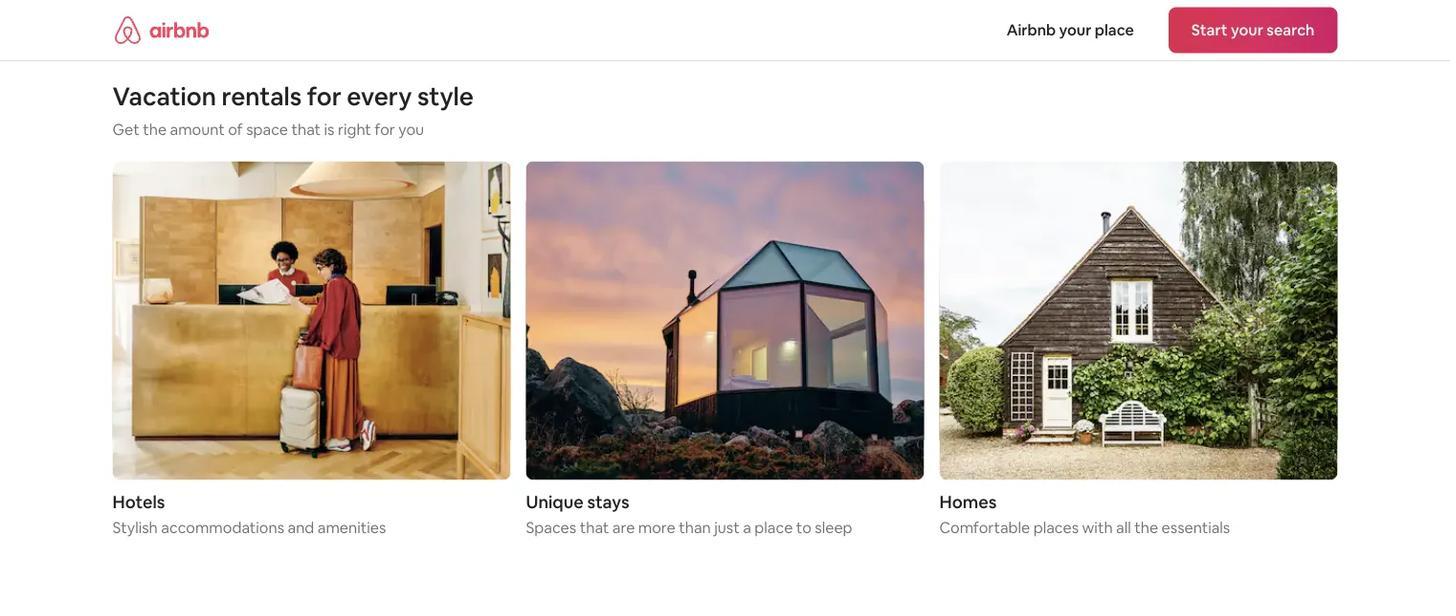 Task type: locate. For each thing, give the bounding box(es) containing it.
1 vertical spatial the
[[1135, 518, 1159, 538]]

for left "you"
[[375, 120, 395, 140]]

the inside vacation rentals for every style get the amount of space that is right for you
[[143, 120, 167, 140]]

your inside airbnb your place link
[[1059, 20, 1092, 40]]

that left is
[[291, 120, 321, 140]]

rentals
[[222, 80, 302, 112]]

0 horizontal spatial that
[[291, 120, 321, 140]]

place
[[1095, 20, 1134, 40], [755, 518, 793, 538]]

airbnb your place link
[[995, 13, 1146, 47]]

1 vertical spatial place
[[755, 518, 793, 538]]

accommodations
[[161, 518, 284, 538]]

just
[[714, 518, 740, 538]]

place right airbnb
[[1095, 20, 1134, 40]]

the right all
[[1135, 518, 1159, 538]]

unique stays spaces that are more than just a place to sleep
[[526, 491, 853, 538]]

0 vertical spatial the
[[143, 120, 167, 140]]

1 your from the left
[[1059, 20, 1092, 40]]

essentials
[[1162, 518, 1230, 538]]

that inside unique stays spaces that are more than just a place to sleep
[[580, 518, 609, 538]]

0 vertical spatial place
[[1095, 20, 1134, 40]]

the
[[143, 120, 167, 140], [1135, 518, 1159, 538]]

that
[[291, 120, 321, 140], [580, 518, 609, 538]]

your for airbnb
[[1059, 20, 1092, 40]]

1 horizontal spatial that
[[580, 518, 609, 538]]

1 horizontal spatial the
[[1135, 518, 1159, 538]]

hotels
[[112, 491, 165, 513]]

your for start
[[1231, 20, 1264, 40]]

a
[[743, 518, 751, 538]]

vacation
[[112, 80, 216, 112]]

that left are
[[580, 518, 609, 538]]

your right airbnb
[[1059, 20, 1092, 40]]

1 horizontal spatial for
[[375, 120, 395, 140]]

style
[[417, 80, 474, 112]]

0 horizontal spatial for
[[307, 80, 342, 112]]

your inside the start your search link
[[1231, 20, 1264, 40]]

place inside unique stays spaces that are more than just a place to sleep
[[755, 518, 793, 538]]

more
[[638, 518, 676, 538]]

stylish
[[112, 518, 158, 538]]

vacation rentals for every style get the amount of space that is right for you
[[112, 80, 474, 140]]

place right a
[[755, 518, 793, 538]]

1 horizontal spatial place
[[1095, 20, 1134, 40]]

places
[[1034, 518, 1079, 538]]

0 horizontal spatial your
[[1059, 20, 1092, 40]]

the inside homes comfortable places with all the essentials
[[1135, 518, 1159, 538]]

for up is
[[307, 80, 342, 112]]

than
[[679, 518, 711, 538]]

your
[[1059, 20, 1092, 40], [1231, 20, 1264, 40]]

0 vertical spatial that
[[291, 120, 321, 140]]

right
[[338, 120, 371, 140]]

1 horizontal spatial your
[[1231, 20, 1264, 40]]

your right start
[[1231, 20, 1264, 40]]

1 vertical spatial that
[[580, 518, 609, 538]]

2 your from the left
[[1231, 20, 1264, 40]]

for
[[307, 80, 342, 112], [375, 120, 395, 140]]

1 vertical spatial for
[[375, 120, 395, 140]]

start your search link
[[1169, 7, 1338, 53]]

airbnb
[[1007, 20, 1056, 40]]

0 horizontal spatial the
[[143, 120, 167, 140]]

the right get
[[143, 120, 167, 140]]

0 horizontal spatial place
[[755, 518, 793, 538]]



Task type: describe. For each thing, give the bounding box(es) containing it.
that inside vacation rentals for every style get the amount of space that is right for you
[[291, 120, 321, 140]]

airbnb homepage image
[[112, 15, 143, 45]]

spaces
[[526, 518, 577, 538]]

homes
[[940, 491, 997, 513]]

of
[[228, 120, 243, 140]]

to
[[796, 518, 812, 538]]

start
[[1192, 20, 1228, 40]]

get
[[112, 120, 139, 140]]

start your search
[[1192, 20, 1315, 40]]

comfortable
[[940, 518, 1030, 538]]

amenities
[[318, 518, 386, 538]]

every
[[347, 80, 412, 112]]

hotels stylish accommodations and amenities
[[112, 491, 386, 538]]

homes comfortable places with all the essentials
[[940, 491, 1230, 538]]

and
[[288, 518, 314, 538]]

airbnb your place
[[1007, 20, 1134, 40]]

with
[[1082, 518, 1113, 538]]

search
[[1267, 20, 1315, 40]]

0 vertical spatial for
[[307, 80, 342, 112]]

amount
[[170, 120, 225, 140]]

space
[[246, 120, 288, 140]]

stays
[[587, 491, 630, 513]]

is
[[324, 120, 335, 140]]

all
[[1116, 518, 1131, 538]]

are
[[613, 518, 635, 538]]

sleep
[[815, 518, 853, 538]]

you
[[399, 120, 424, 140]]

unique
[[526, 491, 584, 513]]



Task type: vqa. For each thing, say whether or not it's contained in the screenshot.
Terms link
no



